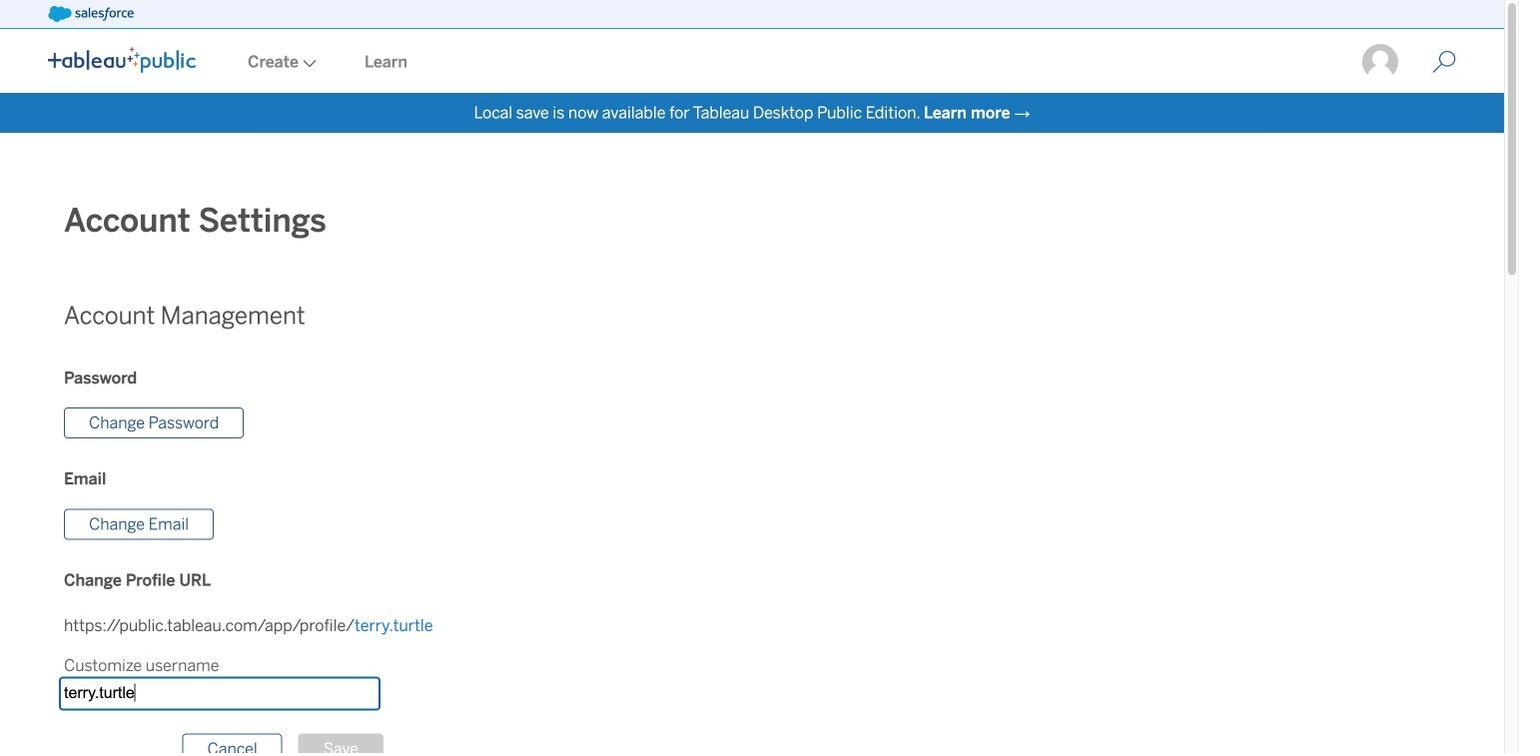 Task type: vqa. For each thing, say whether or not it's contained in the screenshot.
RUBY.ANDERSON5854 image on the top right of page
no



Task type: locate. For each thing, give the bounding box(es) containing it.
terry.turtle image
[[1361, 42, 1401, 82]]

create image
[[299, 59, 317, 67]]

None field
[[60, 678, 380, 710]]

logo image
[[48, 47, 196, 73]]

salesforce logo image
[[48, 6, 134, 22]]

go to search image
[[1409, 50, 1481, 74]]



